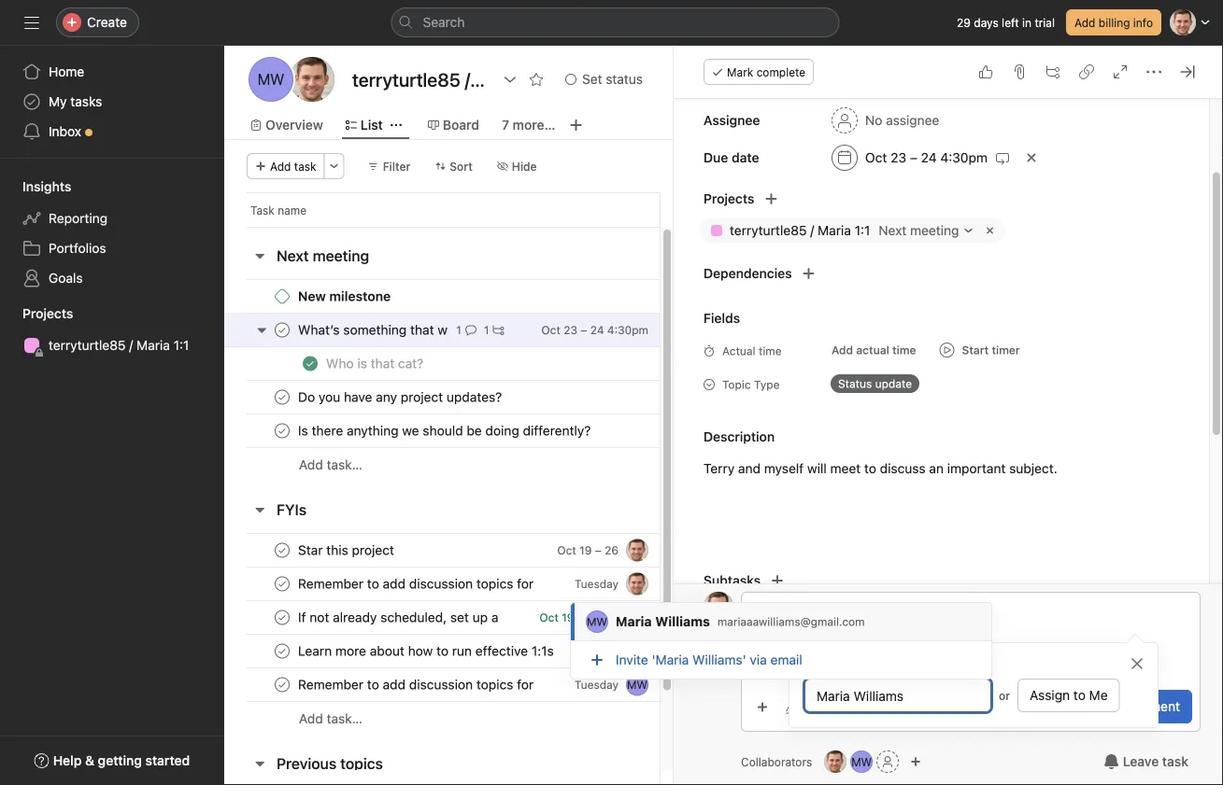 Task type: locate. For each thing, give the bounding box(es) containing it.
tuesday for tt
[[575, 578, 619, 591]]

set
[[582, 71, 602, 87]]

0 vertical spatial terryturtle85
[[730, 223, 807, 239]]

terryturtle85 inside projects element
[[49, 338, 126, 353]]

topic
[[722, 379, 751, 392]]

add task… button
[[299, 455, 362, 476], [299, 709, 362, 730]]

completed image for completed option inside the what's something that was harder than expected? cell
[[271, 319, 293, 342]]

add dependencies image
[[801, 267, 816, 282]]

0 horizontal spatial will
[[807, 462, 827, 477]]

mark
[[727, 65, 753, 78]]

completed image inside 'if not already scheduled, set up a recurring 1:1 meeting in your calendar' cell
[[271, 607, 293, 629]]

19 inside 'if not already scheduled, set up a recurring 1:1 meeting in your calendar' cell
[[562, 612, 574, 625]]

add left actual
[[832, 344, 853, 357]]

add inside header fyis tree grid
[[299, 712, 323, 727]]

completed checkbox inside learn more about how to run effective 1:1s cell
[[271, 641, 293, 663]]

projects inside what's something that was harder than expected? dialog
[[704, 192, 755, 207]]

what's something that was harder than expected? cell
[[224, 313, 661, 348]]

task… inside header next meeting tree grid
[[327, 457, 362, 473]]

option
[[571, 604, 992, 641]]

completed image inside is there anything we should be doing differently? cell
[[271, 420, 293, 442]]

None text field
[[348, 63, 493, 96]]

global element
[[0, 46, 224, 158]]

projects down due date
[[704, 192, 755, 207]]

1 vertical spatial projects button
[[0, 305, 73, 323]]

completed checkbox inside do you have any project updates? cell
[[271, 386, 293, 409]]

1 horizontal spatial time
[[893, 344, 916, 357]]

19 inside star this project cell
[[580, 544, 592, 557]]

task right leave
[[1162, 755, 1189, 770]]

add inside header next meeting tree grid
[[299, 457, 323, 473]]

completed checkbox for if not already scheduled, set up a recurring 1:1 meeting in your calendar text field
[[271, 607, 293, 629]]

2 add task… row from the top
[[224, 702, 729, 736]]

timer
[[992, 344, 1020, 357]]

next inside popup button
[[879, 223, 907, 239]]

add up fyis
[[299, 457, 323, 473]]

next meeting button
[[277, 239, 369, 273]]

1 tuesday from the top
[[575, 578, 619, 591]]

0 horizontal spatial projects
[[22, 306, 73, 321]]

29 days left in trial
[[957, 16, 1055, 29]]

1:1 left the collapse subtask list for the task what's something that was harder than expected? image
[[173, 338, 189, 353]]

0 vertical spatial oct 23 – 24 4:30pm
[[865, 150, 988, 166]]

inbox link
[[11, 117, 213, 147]]

1 vertical spatial add task…
[[299, 712, 362, 727]]

close image
[[1130, 657, 1145, 672]]

1 horizontal spatial next meeting
[[879, 223, 959, 239]]

toolbar inside what's something that was harder than expected? dialog
[[750, 694, 925, 721]]

next meeting
[[879, 223, 959, 239], [277, 247, 369, 265]]

1 vertical spatial assignee
[[805, 661, 854, 674]]

next meeting inside popup button
[[879, 223, 959, 239]]

mw button left 'maria
[[626, 641, 649, 663]]

0 vertical spatial next meeting
[[879, 223, 959, 239]]

0 vertical spatial task…
[[327, 457, 362, 473]]

in
[[1022, 16, 1032, 29]]

add task…
[[299, 457, 362, 473], [299, 712, 362, 727]]

remember to add discussion topics for the next meeting cell down learn more about how to run effective 1:1s text box
[[224, 668, 661, 703]]

add to starred image
[[529, 72, 544, 87]]

what's something that was harder than expected? dialog
[[674, 0, 1223, 786]]

0 horizontal spatial terryturtle85 / maria 1:1
[[49, 338, 189, 353]]

collapse task list for this section image left previous
[[252, 757, 267, 772]]

1 add task… row from the top
[[224, 448, 729, 482]]

– inside what's something that was harder than expected? dialog
[[910, 150, 918, 166]]

0 likes. click to like this task image
[[978, 64, 993, 79]]

1 vertical spatial task…
[[327, 712, 362, 727]]

meeting
[[910, 223, 959, 239], [313, 247, 369, 265]]

task… up previous topics
[[327, 712, 362, 727]]

0 horizontal spatial 4:30pm
[[607, 324, 649, 337]]

will left meet
[[807, 462, 827, 477]]

1 vertical spatial williams
[[1014, 691, 1058, 704]]

to
[[864, 462, 877, 477], [1074, 688, 1086, 704]]

add actual time
[[832, 344, 916, 357]]

terryturtle85 / maria 1:1 down goals link
[[49, 338, 189, 353]]

1 add task… button from the top
[[299, 455, 362, 476]]

mw button right 'today'
[[626, 607, 649, 629]]

help & getting started
[[53, 754, 190, 769]]

williams up 'maria
[[655, 614, 710, 630]]

projects down goals
[[22, 306, 73, 321]]

projects button
[[674, 186, 755, 213], [0, 305, 73, 323]]

0 horizontal spatial task
[[294, 160, 316, 173]]

1 horizontal spatial 4:30pm
[[941, 150, 988, 166]]

1 horizontal spatial 1:1
[[855, 223, 870, 239]]

assignee
[[886, 113, 940, 128]]

collapse task list for this section image left fyis
[[252, 503, 267, 518]]

Is there anything we should be doing differently? text field
[[294, 422, 597, 441]]

no
[[865, 113, 883, 128]]

next inside button
[[277, 247, 309, 265]]

tt
[[303, 71, 321, 88], [630, 544, 644, 557], [630, 578, 644, 591], [712, 601, 726, 614], [828, 756, 843, 769]]

add task… row down is there anything we should be doing differently? text box
[[224, 448, 729, 482]]

add task… inside header next meeting tree grid
[[299, 457, 362, 473]]

task inside what's something that was harder than expected? dialog
[[1162, 755, 1189, 770]]

more actions for this task image
[[1147, 64, 1162, 79]]

williams right or
[[1014, 691, 1058, 704]]

0 vertical spatial 24
[[921, 150, 937, 166]]

add task… up "fyis" button
[[299, 457, 362, 473]]

0 vertical spatial task
[[294, 160, 316, 173]]

assignee up due date
[[704, 113, 760, 128]]

0 horizontal spatial 1
[[456, 324, 461, 337]]

1 task… from the top
[[327, 457, 362, 473]]

mw down oct 19 – 26
[[587, 616, 607, 629]]

tt button down the subtasks
[[704, 592, 734, 622]]

close details image
[[1180, 64, 1195, 79]]

terryturtle85
[[730, 223, 807, 239], [49, 338, 126, 353]]

tt left collapse section icon
[[630, 578, 644, 591]]

terryturtle85 / maria 1:1 inside what's something that was harder than expected? dialog
[[730, 223, 870, 239]]

completed image for completed checkbox associated with tt's remember to add discussion topics for the next meeting text box
[[271, 573, 293, 596]]

/ down goals link
[[129, 338, 133, 353]]

mw button inside 'if not already scheduled, set up a recurring 1:1 meeting in your calendar' cell
[[626, 607, 649, 629]]

search list box
[[391, 7, 840, 37]]

completed checkbox for tt's remember to add discussion topics for the next meeting text box
[[271, 573, 293, 596]]

oct inside what's something that was harder than expected? dialog
[[865, 150, 887, 166]]

Completed checkbox
[[271, 319, 293, 342], [271, 386, 293, 409], [271, 540, 293, 562], [271, 607, 293, 629]]

add task… up previous topics
[[299, 712, 362, 727]]

2 1 button from the left
[[480, 321, 508, 340]]

1 vertical spatial remember to add discussion topics for the next meeting text field
[[294, 676, 537, 695]]

completed checkbox inside who is that cat? cell
[[299, 353, 321, 375]]

next
[[879, 223, 907, 239], [277, 247, 309, 265]]

task… up star this project text box
[[327, 457, 362, 473]]

collapse task list for this section image
[[252, 503, 267, 518], [252, 757, 267, 772]]

1 horizontal spatial 23
[[891, 150, 907, 166]]

1 horizontal spatial 1
[[484, 324, 489, 337]]

completed image inside do you have any project updates? cell
[[271, 386, 293, 409]]

add task… row down mw row
[[224, 702, 729, 736]]

add task… button up "fyis" button
[[299, 455, 362, 476]]

insert an object image
[[757, 702, 768, 713]]

remember to add discussion topics for the next meeting text field up if not already scheduled, set up a recurring 1:1 meeting in your calendar text field
[[294, 575, 537, 594]]

1 remember to add discussion topics for the next meeting text field from the top
[[294, 575, 537, 594]]

0 vertical spatial next
[[879, 223, 907, 239]]

to right meet
[[864, 462, 877, 477]]

to inside what's something that was harder than expected? dialog
[[864, 462, 877, 477]]

next meeting left 'remove' image
[[879, 223, 959, 239]]

terryturtle85 down goals
[[49, 338, 126, 353]]

1 horizontal spatial williams
[[1014, 691, 1058, 704]]

if not already scheduled, set up a recurring 1:1 meeting in your calendar cell
[[224, 601, 661, 635]]

tuesday for mw
[[575, 679, 619, 692]]

assign to me
[[1030, 688, 1108, 704]]

name
[[278, 204, 307, 217]]

tuesday right move tasks between sections icon
[[575, 679, 619, 692]]

19 left 'today'
[[562, 612, 574, 625]]

days
[[974, 16, 999, 29]]

0 horizontal spatial oct 23 – 24 4:30pm
[[541, 324, 649, 337]]

1 add task… from the top
[[299, 457, 362, 473]]

7 more…
[[502, 117, 556, 133]]

0 vertical spatial 1:1
[[855, 223, 870, 239]]

2 completed checkbox from the top
[[271, 386, 293, 409]]

1 vertical spatial next meeting
[[277, 247, 369, 265]]

add up previous
[[299, 712, 323, 727]]

1
[[456, 324, 461, 337], [484, 324, 489, 337]]

1 1 button from the left
[[453, 321, 480, 340]]

0 vertical spatial to
[[864, 462, 877, 477]]

projects for the bottommost projects 'dropdown button'
[[22, 306, 73, 321]]

mark complete button
[[704, 59, 814, 85]]

maria williams will be notified
[[981, 691, 1094, 725]]

task
[[294, 160, 316, 173], [1162, 755, 1189, 770]]

4 completed checkbox from the top
[[271, 607, 293, 629]]

actual
[[722, 345, 756, 358]]

terryturtle85 / maria 1:1 inside projects element
[[49, 338, 189, 353]]

/ up add dependencies icon
[[810, 223, 814, 239]]

maria left next meeting popup button
[[818, 223, 851, 239]]

hide sidebar image
[[24, 15, 39, 30]]

fyis
[[277, 501, 307, 519]]

time
[[893, 344, 916, 357], [759, 345, 782, 358]]

add left billing
[[1075, 16, 1096, 29]]

projects element
[[0, 297, 224, 364]]

and
[[738, 462, 761, 477]]

1 horizontal spatial will
[[1061, 691, 1078, 704]]

Remember to add discussion topics for the next meeting text field
[[294, 575, 537, 594], [294, 676, 537, 695]]

add task… for fyis
[[299, 712, 362, 727]]

2 add task… from the top
[[299, 712, 362, 727]]

mw right 'today'
[[627, 612, 648, 625]]

fyis button
[[277, 493, 307, 527]]

completed image for completed checkbox for remember to add discussion topics for the next meeting text box for mw
[[271, 674, 293, 697]]

task… inside header fyis tree grid
[[327, 712, 362, 727]]

2 1 from the left
[[484, 324, 489, 337]]

24 inside what's something that was harder than expected? dialog
[[921, 150, 937, 166]]

1 horizontal spatial 24
[[921, 150, 937, 166]]

1 up who is that cat? cell
[[456, 324, 461, 337]]

1 vertical spatial /
[[129, 338, 133, 353]]

completed checkbox inside 'if not already scheduled, set up a recurring 1:1 meeting in your calendar' cell
[[271, 607, 293, 629]]

If not already scheduled, set up a recurring 1:1 meeting in your calendar text field
[[294, 609, 502, 628]]

formatting image
[[785, 700, 800, 715]]

1 vertical spatial oct 23 – 24 4:30pm
[[541, 324, 649, 337]]

1 vertical spatial tuesday
[[575, 679, 619, 692]]

terry and myself will meet to discuss an important subject.
[[704, 462, 1058, 477]]

0 vertical spatial collapse task list for this section image
[[252, 503, 267, 518]]

mw up "overview" link
[[258, 71, 284, 88]]

1 vertical spatial terryturtle85 / maria 1:1
[[49, 338, 189, 353]]

projects for projects 'dropdown button' within the what's something that was harder than expected? dialog
[[704, 192, 755, 207]]

Completed checkbox
[[299, 353, 321, 375], [271, 420, 293, 442], [271, 573, 293, 596], [271, 641, 293, 663], [271, 674, 293, 697]]

1 vertical spatial terryturtle85
[[49, 338, 126, 353]]

help
[[53, 754, 82, 769]]

tt right 26
[[630, 544, 644, 557]]

option containing maria
[[571, 604, 992, 641]]

1 vertical spatial next
[[277, 247, 309, 265]]

williams
[[655, 614, 710, 630], [1014, 691, 1058, 704]]

add task… row
[[224, 448, 729, 482], [224, 702, 729, 736]]

1 horizontal spatial 19
[[580, 544, 592, 557]]

1 vertical spatial projects
[[22, 306, 73, 321]]

0 vertical spatial projects button
[[674, 186, 755, 213]]

0 horizontal spatial terryturtle85
[[49, 338, 126, 353]]

filter button
[[359, 153, 419, 179]]

0 vertical spatial 19
[[580, 544, 592, 557]]

1 horizontal spatial projects button
[[674, 186, 755, 213]]

0 horizontal spatial projects button
[[0, 305, 73, 323]]

projects button down goals
[[0, 305, 73, 323]]

0 vertical spatial add task… button
[[299, 455, 362, 476]]

19 for – 26
[[580, 544, 592, 557]]

0 horizontal spatial 1:1
[[173, 338, 189, 353]]

clear due date image
[[1026, 153, 1037, 164]]

toolbar
[[750, 694, 925, 721]]

0 vertical spatial tuesday
[[575, 578, 619, 591]]

1:1 inside terryturtle85 / maria 1:1 link
[[173, 338, 189, 353]]

0 vertical spatial terryturtle85 / maria 1:1
[[730, 223, 870, 239]]

1 vertical spatial to
[[1074, 688, 1086, 704]]

meeting up new milestone text field
[[313, 247, 369, 265]]

0 vertical spatial meeting
[[910, 223, 959, 239]]

/ inside projects element
[[129, 338, 133, 353]]

1 horizontal spatial /
[[810, 223, 814, 239]]

– inside star this project cell
[[595, 544, 602, 557]]

1 vertical spatial collapse task list for this section image
[[252, 757, 267, 772]]

2 add task… button from the top
[[299, 709, 362, 730]]

2 task… from the top
[[327, 712, 362, 727]]

maria left assign
[[981, 691, 1011, 704]]

maria inside terryturtle85 / maria 1:1 link
[[137, 338, 170, 353]]

assignee right the email
[[805, 661, 854, 674]]

0 horizontal spatial 23
[[564, 324, 578, 337]]

add task… inside header fyis tree grid
[[299, 712, 362, 727]]

mw left 'maria
[[627, 645, 648, 658]]

3 completed checkbox from the top
[[271, 540, 293, 562]]

0 vertical spatial 4:30pm
[[941, 150, 988, 166]]

completed image inside star this project cell
[[271, 540, 293, 562]]

1 horizontal spatial oct 23 – 24 4:30pm
[[865, 150, 988, 166]]

4:30pm inside what's something that was harder than expected? cell
[[607, 324, 649, 337]]

Who is that cat? text field
[[322, 355, 429, 373]]

task left more actions icon
[[294, 160, 316, 173]]

0 horizontal spatial /
[[129, 338, 133, 353]]

create button
[[56, 7, 139, 37]]

completed image inside who is that cat? cell
[[299, 353, 321, 375]]

1 button
[[453, 321, 480, 340], [480, 321, 508, 340]]

projects
[[704, 192, 755, 207], [22, 306, 73, 321]]

1 horizontal spatial assignee
[[805, 661, 854, 674]]

completed image inside learn more about how to run effective 1:1s cell
[[271, 641, 293, 663]]

terryturtle85 down add to projects image
[[730, 223, 807, 239]]

0 horizontal spatial next meeting
[[277, 247, 369, 265]]

1 horizontal spatial to
[[1074, 688, 1086, 704]]

0 horizontal spatial 19
[[562, 612, 574, 625]]

2 remember to add discussion topics for the next meeting text field from the top
[[294, 676, 537, 695]]

collaborators
[[741, 756, 812, 769]]

meeting inside button
[[313, 247, 369, 265]]

1 completed checkbox from the top
[[271, 319, 293, 342]]

1 vertical spatial task
[[1162, 755, 1189, 770]]

19 left 26
[[580, 544, 592, 557]]

1 vertical spatial 4:30pm
[[607, 324, 649, 337]]

billing
[[1099, 16, 1130, 29]]

completed image for completed checkbox within learn more about how to run effective 1:1s cell
[[271, 641, 293, 663]]

New milestone text field
[[294, 287, 396, 306]]

0 horizontal spatial assignee
[[704, 113, 760, 128]]

completed checkbox inside is there anything we should be doing differently? cell
[[271, 420, 293, 442]]

&
[[85, 754, 94, 769]]

0 vertical spatial assignee
[[704, 113, 760, 128]]

invite
[[616, 653, 648, 668]]

to left me
[[1074, 688, 1086, 704]]

terry
[[704, 462, 735, 477]]

0 vertical spatial add task… row
[[224, 448, 729, 482]]

1 vertical spatial will
[[1061, 691, 1078, 704]]

add task… button inside header next meeting tree grid
[[299, 455, 362, 476]]

search button
[[391, 7, 840, 37]]

time inside dropdown button
[[893, 344, 916, 357]]

task… for fyis
[[327, 712, 362, 727]]

1 horizontal spatial terryturtle85
[[730, 223, 807, 239]]

who is that cat? cell
[[224, 347, 661, 381]]

Completed milestone checkbox
[[275, 289, 290, 304]]

meeting inside popup button
[[910, 223, 959, 239]]

1 vertical spatial remember to add discussion topics for the next meeting cell
[[224, 668, 661, 703]]

start timer button
[[932, 338, 1028, 364]]

next meeting up new milestone text field
[[277, 247, 369, 265]]

0 vertical spatial remember to add discussion topics for the next meeting text field
[[294, 575, 537, 594]]

remember to add discussion topics for the next meeting cell up if not already scheduled, set up a recurring 1:1 meeting in your calendar text field
[[224, 567, 661, 602]]

1 vertical spatial 23
[[564, 324, 578, 337]]

1 vertical spatial 24
[[590, 324, 604, 337]]

add task… button up previous topics
[[299, 709, 362, 730]]

projects button down due date
[[674, 186, 755, 213]]

2 tuesday from the top
[[575, 679, 619, 692]]

remember to add discussion topics for the next meeting text field down learn more about how to run effective 1:1s text box
[[294, 676, 537, 695]]

oct
[[865, 150, 887, 166], [541, 324, 561, 337], [557, 544, 576, 557], [540, 612, 559, 625]]

mw left add or remove collaborators image
[[851, 756, 872, 769]]

0 horizontal spatial to
[[864, 462, 877, 477]]

1 horizontal spatial next
[[879, 223, 907, 239]]

1 for second 1 button from the left
[[484, 324, 489, 337]]

hide
[[512, 160, 537, 173]]

collapse task list for this section image
[[252, 249, 267, 264]]

0 vertical spatial williams
[[655, 614, 710, 630]]

4:30pm left repeats image
[[941, 150, 988, 166]]

oct 23 – 24 4:30pm inside what's something that was harder than expected? dialog
[[865, 150, 988, 166]]

23
[[891, 150, 907, 166], [564, 324, 578, 337]]

1 vertical spatial 19
[[562, 612, 574, 625]]

0 vertical spatial remember to add discussion topics for the next meeting cell
[[224, 567, 661, 602]]

meeting left 'remove' image
[[910, 223, 959, 239]]

add
[[1075, 16, 1096, 29], [270, 160, 291, 173], [832, 344, 853, 357], [299, 457, 323, 473], [299, 712, 323, 727]]

remember to add discussion topics for the next meeting cell
[[224, 567, 661, 602], [224, 668, 661, 703]]

0 vertical spatial 23
[[891, 150, 907, 166]]

mw inside what's something that was harder than expected? dialog
[[851, 756, 872, 769]]

0 vertical spatial projects
[[704, 192, 755, 207]]

status update
[[838, 378, 912, 391]]

1:1 left next meeting popup button
[[855, 223, 870, 239]]

0 horizontal spatial williams
[[655, 614, 710, 630]]

0 horizontal spatial next
[[277, 247, 309, 265]]

completed image inside what's something that was harder than expected? cell
[[271, 319, 293, 342]]

attachments: add a file to this task, what's something that was harder than expected? image
[[1012, 64, 1027, 79]]

4:30pm left fields dropdown button
[[607, 324, 649, 337]]

24
[[921, 150, 937, 166], [590, 324, 604, 337]]

goals
[[49, 271, 83, 286]]

19
[[580, 544, 592, 557], [562, 612, 574, 625]]

1 down new milestone "cell"
[[484, 324, 489, 337]]

terryturtle85 / maria 1:1 down add to projects image
[[730, 223, 870, 239]]

tt down subtasks dropdown button
[[712, 601, 726, 614]]

no assignee
[[865, 113, 940, 128]]

will left be
[[1061, 691, 1078, 704]]

1 horizontal spatial meeting
[[910, 223, 959, 239]]

1 vertical spatial meeting
[[313, 247, 369, 265]]

completed checkbox for remember to add discussion topics for the next meeting text box for mw
[[271, 674, 293, 697]]

home
[[49, 64, 84, 79]]

tt button right 26
[[626, 540, 649, 562]]

completed checkbox for is there anything we should be doing differently? text box
[[271, 420, 293, 442]]

assignee
[[704, 113, 760, 128], [805, 661, 854, 674]]

started
[[145, 754, 190, 769]]

1 1 from the left
[[456, 324, 461, 337]]

0 horizontal spatial 24
[[590, 324, 604, 337]]

completed image
[[271, 319, 293, 342], [299, 353, 321, 375], [271, 386, 293, 409], [271, 420, 293, 442], [271, 540, 293, 562], [271, 573, 293, 596], [271, 607, 293, 629], [271, 641, 293, 663], [271, 674, 293, 697]]

1 horizontal spatial projects
[[704, 192, 755, 207]]

maria down goals link
[[137, 338, 170, 353]]

tuesday up 'today'
[[575, 578, 619, 591]]

1 vertical spatial add task… button
[[299, 709, 362, 730]]

1 horizontal spatial task
[[1162, 755, 1189, 770]]

or
[[999, 690, 1010, 703]]

mw
[[258, 71, 284, 88], [627, 612, 648, 625], [587, 616, 607, 629], [627, 645, 648, 658], [627, 679, 648, 692], [851, 756, 872, 769]]

0 horizontal spatial meeting
[[313, 247, 369, 265]]

1 vertical spatial 1:1
[[173, 338, 189, 353]]

Name or email text field
[[805, 679, 992, 713]]

row
[[247, 226, 660, 228], [224, 279, 729, 314], [224, 313, 729, 348], [224, 347, 729, 381], [224, 380, 729, 415], [224, 414, 729, 449], [224, 534, 729, 568], [224, 567, 729, 602], [224, 601, 729, 635], [224, 668, 729, 703]]

completed checkbox inside star this project cell
[[271, 540, 293, 562]]

1 horizontal spatial terryturtle85 / maria 1:1
[[730, 223, 870, 239]]

1 vertical spatial add task… row
[[224, 702, 729, 736]]

maria inside maria williams will be notified
[[981, 691, 1011, 704]]

0 vertical spatial /
[[810, 223, 814, 239]]

left
[[1002, 16, 1019, 29]]

maria up invite
[[616, 614, 652, 630]]

0 vertical spatial add task…
[[299, 457, 362, 473]]

0 vertical spatial will
[[807, 462, 827, 477]]



Task type: vqa. For each thing, say whether or not it's contained in the screenshot.
'list item'
no



Task type: describe. For each thing, give the bounding box(es) containing it.
collapse subtask list for the task what's something that was harder than expected? image
[[254, 323, 269, 338]]

type
[[754, 379, 780, 392]]

task name row
[[224, 193, 729, 227]]

next meeting button
[[874, 221, 979, 242]]

add to projects image
[[764, 192, 779, 207]]

important
[[947, 462, 1006, 477]]

no assignee button
[[823, 104, 948, 138]]

insights
[[22, 179, 71, 194]]

my tasks
[[49, 94, 102, 109]]

reporting link
[[11, 204, 213, 234]]

add down "overview" link
[[270, 160, 291, 173]]

create
[[87, 14, 127, 30]]

insights button
[[0, 178, 71, 196]]

my
[[49, 94, 67, 109]]

19 for – today
[[562, 612, 574, 625]]

completed image for completed checkbox within who is that cat? cell
[[299, 353, 321, 375]]

portfolios
[[49, 241, 106, 256]]

collapse section image
[[681, 574, 696, 589]]

terryturtle85 inside what's something that was harder than expected? dialog
[[730, 223, 807, 239]]

tab actions image
[[390, 120, 402, 131]]

completed image for completed option within star this project cell
[[271, 540, 293, 562]]

header fyis tree grid
[[224, 534, 729, 736]]

insights element
[[0, 170, 224, 297]]

mariaaawilliams@gmail.com
[[718, 616, 865, 629]]

set status
[[582, 71, 643, 87]]

overview link
[[250, 115, 323, 136]]

4:30pm inside what's something that was harder than expected? dialog
[[941, 150, 988, 166]]

add or remove collaborators image
[[910, 757, 922, 768]]

mw down invite
[[627, 679, 648, 692]]

add task button
[[247, 153, 325, 179]]

is there anything we should be doing differently? cell
[[224, 414, 661, 449]]

tt up overview
[[303, 71, 321, 88]]

copy task link image
[[1079, 64, 1094, 79]]

2 remember to add discussion topics for the next meeting cell from the top
[[224, 668, 661, 703]]

info
[[1133, 16, 1153, 29]]

overview
[[265, 117, 323, 133]]

completed image for completed option in do you have any project updates? cell
[[271, 386, 293, 409]]

new milestone cell
[[224, 279, 661, 314]]

mw button inside learn more about how to run effective 1:1s cell
[[626, 641, 649, 663]]

– inside 'if not already scheduled, set up a recurring 1:1 meeting in your calendar' cell
[[577, 612, 584, 625]]

header next meeting tree grid
[[224, 279, 729, 482]]

learn more about how to run effective 1:1s cell
[[224, 635, 661, 669]]

help & getting started button
[[22, 745, 202, 778]]

goals link
[[11, 264, 213, 293]]

task
[[250, 204, 275, 217]]

an
[[929, 462, 944, 477]]

star this project cell
[[224, 534, 661, 568]]

task… for next meeting
[[327, 457, 362, 473]]

list
[[361, 117, 383, 133]]

move tasks between sections image
[[548, 680, 560, 691]]

repeats image
[[995, 151, 1010, 166]]

completed checkbox for do you have any project updates? text box
[[271, 386, 293, 409]]

remove image
[[983, 224, 998, 239]]

myself
[[764, 462, 804, 477]]

more actions image
[[329, 161, 340, 172]]

via
[[750, 653, 767, 668]]

sort button
[[426, 153, 481, 179]]

add tab image
[[569, 118, 584, 133]]

topics
[[340, 756, 383, 773]]

add task
[[270, 160, 316, 173]]

1:1 inside what's something that was harder than expected? dialog
[[855, 223, 870, 239]]

7 more… button
[[502, 115, 556, 136]]

to inside button
[[1074, 688, 1086, 704]]

tt button inside star this project cell
[[626, 540, 649, 562]]

24 inside what's something that was harder than expected? cell
[[590, 324, 604, 337]]

tt button down at mention image
[[824, 751, 847, 774]]

full screen image
[[1113, 64, 1128, 79]]

description
[[704, 430, 775, 445]]

assignee inside what's something that was harder than expected? dialog
[[704, 113, 760, 128]]

show options image
[[503, 72, 518, 87]]

invite 'maria williams' via email
[[616, 653, 802, 668]]

subject.
[[1009, 462, 1058, 477]]

add inside dropdown button
[[832, 344, 853, 357]]

1 remember to add discussion topics for the next meeting cell from the top
[[224, 567, 661, 602]]

discuss
[[880, 462, 926, 477]]

Do you have any project updates? text field
[[294, 388, 508, 407]]

oct inside star this project cell
[[557, 544, 576, 557]]

mw button left add or remove collaborators image
[[851, 751, 873, 774]]

26
[[605, 544, 619, 557]]

add actual time button
[[823, 338, 925, 364]]

completed image for completed checkbox within is there anything we should be doing differently? cell
[[271, 420, 293, 442]]

due date
[[704, 150, 759, 166]]

tasks
[[70, 94, 102, 109]]

hide button
[[489, 153, 545, 179]]

23 inside what's something that was harder than expected? dialog
[[891, 150, 907, 166]]

remember to add discussion topics for the next meeting text field for tt
[[294, 575, 537, 594]]

more…
[[513, 117, 556, 133]]

Learn more about how to run effective 1:1s text field
[[294, 642, 560, 661]]

0 horizontal spatial time
[[759, 345, 782, 358]]

leave
[[1123, 755, 1159, 770]]

notified
[[1054, 712, 1094, 725]]

task for add task
[[294, 160, 316, 173]]

What's something that was harder than expected? text field
[[294, 321, 449, 340]]

my tasks link
[[11, 87, 213, 117]]

tt inside star this project cell
[[630, 544, 644, 557]]

remember to add discussion topics for the next meeting text field for mw
[[294, 676, 537, 695]]

actual
[[856, 344, 890, 357]]

completed milestone image
[[275, 289, 290, 304]]

task name
[[250, 204, 307, 217]]

Star this project text field
[[294, 542, 400, 560]]

board
[[443, 117, 479, 133]]

comment button
[[1109, 691, 1192, 724]]

reporting
[[49, 211, 108, 226]]

completed checkbox for star this project text box
[[271, 540, 293, 562]]

start timer
[[962, 344, 1020, 357]]

add task… row for fyis
[[224, 702, 729, 736]]

projects button inside what's something that was harder than expected? dialog
[[674, 186, 755, 213]]

will inside maria williams will be notified
[[1061, 691, 1078, 704]]

do you have any project updates? cell
[[224, 380, 661, 415]]

start
[[962, 344, 989, 357]]

terryturtle85 / maria 1:1 link
[[11, 331, 213, 361]]

fields
[[704, 311, 740, 327]]

completed checkbox inside what's something that was harder than expected? cell
[[271, 319, 293, 342]]

leave task
[[1123, 755, 1189, 770]]

task for leave task
[[1162, 755, 1189, 770]]

set status button
[[557, 66, 651, 93]]

previous
[[277, 756, 337, 773]]

add subtask image
[[1046, 64, 1061, 79]]

completed checkbox for learn more about how to run effective 1:1s text box
[[271, 641, 293, 663]]

mw row
[[224, 635, 729, 669]]

subtasks button
[[674, 567, 761, 597]]

add task… button for next meeting
[[299, 455, 362, 476]]

previous topics
[[277, 756, 383, 773]]

– inside what's something that was harder than expected? cell
[[581, 324, 587, 337]]

oct inside 'if not already scheduled, set up a recurring 1:1 meeting in your calendar' cell
[[540, 612, 559, 625]]

mark complete
[[727, 65, 806, 78]]

williams inside maria williams will be notified
[[1014, 691, 1058, 704]]

assign
[[1030, 688, 1070, 704]]

dependencies
[[704, 266, 792, 282]]

mw inside 'if not already scheduled, set up a recurring 1:1 meeting in your calendar' cell
[[627, 612, 648, 625]]

completed image for completed option in the 'if not already scheduled, set up a recurring 1:1 meeting in your calendar' cell
[[271, 607, 293, 629]]

mw inside learn more about how to run effective 1:1s cell
[[627, 645, 648, 658]]

portfolios link
[[11, 234, 213, 264]]

oct 19 – today
[[540, 612, 619, 625]]

inbox
[[49, 124, 81, 139]]

at mention image
[[845, 700, 860, 715]]

add subtasks image
[[770, 574, 785, 589]]

topic type
[[722, 379, 780, 392]]

assign to me button
[[1018, 679, 1120, 713]]

tt button left collapse section icon
[[626, 573, 649, 596]]

oct inside what's something that was harder than expected? cell
[[541, 324, 561, 337]]

list link
[[346, 115, 383, 136]]

oct 23 – 24 4:30pm inside what's something that was harder than expected? cell
[[541, 324, 649, 337]]

add billing info
[[1075, 16, 1153, 29]]

tt right the collaborators on the bottom right of page
[[828, 756, 843, 769]]

29
[[957, 16, 971, 29]]

'maria
[[652, 653, 689, 668]]

email
[[771, 653, 802, 668]]

1 collapse task list for this section image from the top
[[252, 503, 267, 518]]

mw button down invite
[[626, 674, 649, 697]]

leave task button
[[1092, 746, 1201, 779]]

status
[[838, 378, 872, 391]]

home link
[[11, 57, 213, 87]]

trial
[[1035, 16, 1055, 29]]

23 inside what's something that was harder than expected? cell
[[564, 324, 578, 337]]

add task… row for next meeting
[[224, 448, 729, 482]]

actual time
[[722, 345, 782, 358]]

subtasks
[[704, 574, 761, 589]]

update
[[875, 378, 912, 391]]

complete
[[757, 65, 806, 78]]

/ inside what's something that was harder than expected? dialog
[[810, 223, 814, 239]]

row containing 1
[[224, 313, 729, 348]]

sort
[[450, 160, 473, 173]]

1 for 2nd 1 button from right
[[456, 324, 461, 337]]

2 collapse task list for this section image from the top
[[252, 757, 267, 772]]

7
[[502, 117, 509, 133]]

add task… button for fyis
[[299, 709, 362, 730]]

add task… for next meeting
[[299, 457, 362, 473]]



